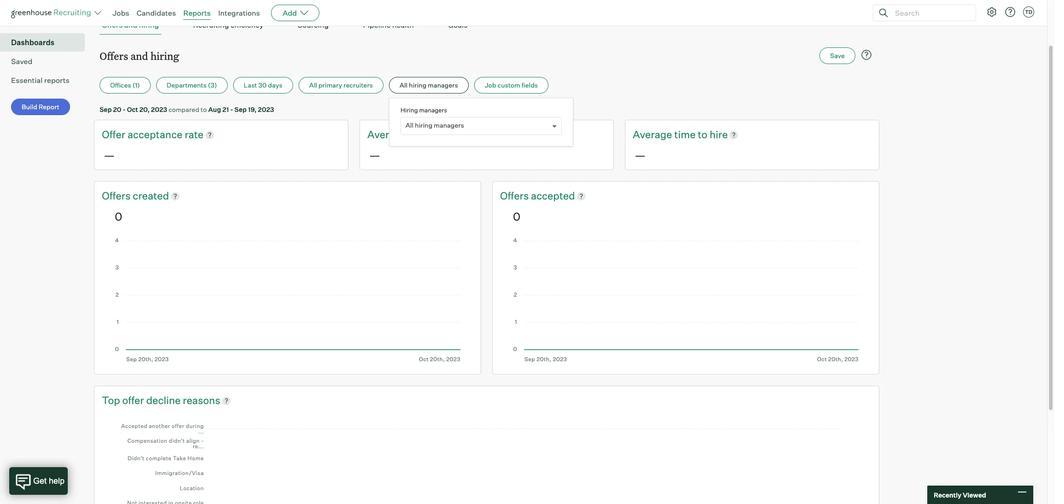 Task type: vqa. For each thing, say whether or not it's contained in the screenshot.
the rightmost for
no



Task type: describe. For each thing, give the bounding box(es) containing it.
hire
[[710, 128, 728, 141]]

all hiring managers button
[[389, 77, 469, 94]]

hiring managers
[[401, 107, 447, 114]]

offer link
[[122, 394, 146, 408]]

acceptance
[[128, 128, 182, 141]]

build report
[[22, 103, 59, 111]]

departments (3)
[[167, 81, 217, 89]]

overview link
[[11, 18, 81, 29]]

acceptance link
[[128, 128, 185, 142]]

1 sep from the left
[[100, 106, 112, 113]]

xychart image for accepted
[[513, 238, 859, 363]]

0 for created
[[115, 210, 122, 223]]

health
[[392, 20, 414, 30]]

report
[[39, 103, 59, 111]]

save button
[[820, 48, 856, 64]]

accepted
[[531, 189, 575, 202]]

recently
[[934, 491, 962, 499]]

jobs link
[[112, 8, 129, 18]]

job
[[485, 81, 496, 89]]

offer
[[102, 128, 125, 141]]

top offer decline
[[102, 394, 183, 406]]

2 vertical spatial managers
[[434, 121, 464, 129]]

td button
[[1022, 5, 1036, 19]]

average time to for fill
[[367, 128, 444, 141]]

1 vertical spatial managers
[[419, 107, 447, 114]]

offer acceptance
[[102, 128, 185, 141]]

last 30 days button
[[233, 77, 293, 94]]

integrations link
[[218, 8, 260, 18]]

saved
[[11, 57, 32, 66]]

offers inside offers and hiring button
[[102, 20, 123, 30]]

candidates
[[137, 8, 176, 18]]

compared
[[169, 106, 199, 113]]

created
[[133, 189, 169, 202]]

jobs
[[112, 8, 129, 18]]

2 2023 from the left
[[258, 106, 274, 113]]

decline
[[146, 394, 181, 406]]

efficiency
[[231, 20, 264, 30]]

offers link for created
[[102, 189, 133, 203]]

rate link
[[185, 128, 204, 142]]

19,
[[248, 106, 257, 113]]

to for hire
[[698, 128, 708, 141]]

reports
[[44, 76, 69, 85]]

all primary recruiters button
[[299, 77, 384, 94]]

saved link
[[11, 56, 81, 67]]

pipeline health button
[[361, 16, 416, 35]]

fields
[[522, 81, 538, 89]]

dashboards
[[11, 38, 54, 47]]

2 - from the left
[[230, 106, 233, 113]]

hire link
[[710, 128, 728, 142]]

recruiting efficiency button
[[191, 16, 266, 35]]

goals
[[448, 20, 468, 30]]

to for fill
[[432, 128, 442, 141]]

goals button
[[446, 16, 470, 35]]

overview
[[11, 19, 43, 28]]

— for hire
[[635, 148, 646, 162]]

oct
[[127, 106, 138, 113]]

days
[[268, 81, 282, 89]]

pipeline health
[[363, 20, 414, 30]]

time link for fill
[[409, 128, 432, 142]]

reasons link
[[183, 394, 220, 408]]

(3)
[[208, 81, 217, 89]]

departments
[[167, 81, 207, 89]]

offers and hiring button
[[100, 16, 161, 35]]

reports link
[[183, 8, 211, 18]]

save
[[830, 52, 845, 60]]

to link for hire
[[698, 128, 710, 142]]

fill link
[[444, 128, 455, 142]]

hiring down "hiring managers"
[[415, 121, 433, 129]]

all primary recruiters
[[309, 81, 373, 89]]

primary
[[319, 81, 342, 89]]

recently viewed
[[934, 491, 986, 499]]

faq image
[[861, 49, 872, 60]]

rate
[[185, 128, 204, 141]]

offices (1) button
[[100, 77, 151, 94]]

pipeline
[[363, 20, 391, 30]]

offices
[[110, 81, 131, 89]]



Task type: locate. For each thing, give the bounding box(es) containing it.
1 vertical spatial offers and hiring
[[100, 49, 179, 63]]

average link for hire
[[633, 128, 674, 142]]

offers link
[[102, 189, 133, 203], [500, 189, 531, 203]]

1 time link from the left
[[409, 128, 432, 142]]

xychart image for created
[[115, 238, 461, 363]]

td button
[[1023, 6, 1034, 18]]

hiring down candidates
[[139, 20, 159, 30]]

hiring inside tab list
[[139, 20, 159, 30]]

sep 20 - oct 20, 2023 compared to aug 21 - sep 19, 2023
[[100, 106, 274, 113]]

offers and hiring up (1)
[[100, 49, 179, 63]]

1 horizontal spatial 2023
[[258, 106, 274, 113]]

2 average time to from the left
[[633, 128, 710, 141]]

time for hire
[[674, 128, 696, 141]]

viewed
[[963, 491, 986, 499]]

20
[[113, 106, 121, 113]]

to link for fill
[[432, 128, 444, 142]]

0 vertical spatial offers and hiring
[[102, 20, 159, 30]]

top
[[102, 394, 120, 406]]

(1)
[[133, 81, 140, 89]]

0 horizontal spatial 2023
[[151, 106, 167, 113]]

1 average time to from the left
[[367, 128, 444, 141]]

1 average from the left
[[367, 128, 407, 141]]

— for fill
[[369, 148, 380, 162]]

average link for fill
[[367, 128, 409, 142]]

essential reports
[[11, 76, 69, 85]]

custom
[[498, 81, 520, 89]]

0 horizontal spatial time
[[409, 128, 430, 141]]

offers and hiring inside button
[[102, 20, 159, 30]]

offices (1)
[[110, 81, 140, 89]]

managers inside button
[[428, 81, 458, 89]]

2 horizontal spatial to
[[698, 128, 708, 141]]

1 - from the left
[[123, 106, 126, 113]]

hiring
[[139, 20, 159, 30], [151, 49, 179, 63], [409, 81, 427, 89], [415, 121, 433, 129]]

and inside button
[[124, 20, 137, 30]]

2 time from the left
[[674, 128, 696, 141]]

2 sep from the left
[[235, 106, 247, 113]]

average
[[367, 128, 407, 141], [633, 128, 672, 141]]

add
[[283, 8, 297, 18]]

accepted link
[[531, 189, 575, 203]]

fill
[[444, 128, 455, 141]]

0 horizontal spatial —
[[104, 148, 115, 162]]

1 horizontal spatial time link
[[674, 128, 698, 142]]

aug
[[208, 106, 221, 113]]

all down hiring
[[406, 121, 414, 129]]

average link
[[367, 128, 409, 142], [633, 128, 674, 142]]

0 horizontal spatial offers link
[[102, 189, 133, 203]]

dashboards link
[[11, 37, 81, 48]]

2023 right 19, at the top left of the page
[[258, 106, 274, 113]]

0 horizontal spatial time link
[[409, 128, 432, 142]]

all hiring managers up "hiring managers"
[[400, 81, 458, 89]]

-
[[123, 106, 126, 113], [230, 106, 233, 113]]

1 horizontal spatial 0
[[513, 210, 521, 223]]

1 average link from the left
[[367, 128, 409, 142]]

all hiring managers inside button
[[400, 81, 458, 89]]

- right 21
[[230, 106, 233, 113]]

1 horizontal spatial sep
[[235, 106, 247, 113]]

0 horizontal spatial to link
[[432, 128, 444, 142]]

1 horizontal spatial —
[[369, 148, 380, 162]]

average time to for hire
[[633, 128, 710, 141]]

all
[[309, 81, 317, 89], [400, 81, 408, 89], [406, 121, 414, 129]]

Search text field
[[893, 6, 968, 20]]

2 to link from the left
[[698, 128, 710, 142]]

0 horizontal spatial to
[[201, 106, 207, 113]]

0
[[115, 210, 122, 223], [513, 210, 521, 223]]

2 time link from the left
[[674, 128, 698, 142]]

1 offers link from the left
[[102, 189, 133, 203]]

2 offers link from the left
[[500, 189, 531, 203]]

job custom fields button
[[474, 77, 549, 94]]

- right 20
[[123, 106, 126, 113]]

managers up "hiring managers"
[[428, 81, 458, 89]]

job custom fields
[[485, 81, 538, 89]]

td
[[1025, 9, 1033, 15]]

—
[[104, 148, 115, 162], [369, 148, 380, 162], [635, 148, 646, 162]]

1 horizontal spatial average
[[633, 128, 672, 141]]

recruiting efficiency
[[193, 20, 264, 30]]

last 30 days
[[244, 81, 282, 89]]

average time to
[[367, 128, 444, 141], [633, 128, 710, 141]]

essential reports link
[[11, 75, 81, 86]]

tab list
[[100, 16, 874, 35]]

candidates link
[[137, 8, 176, 18]]

managers down "hiring managers"
[[434, 121, 464, 129]]

all hiring managers
[[400, 81, 458, 89], [406, 121, 464, 129]]

and up (1)
[[131, 49, 148, 63]]

1 vertical spatial all hiring managers
[[406, 121, 464, 129]]

to left fill
[[432, 128, 442, 141]]

2023 right 20,
[[151, 106, 167, 113]]

recruiting
[[193, 20, 229, 30]]

reasons
[[183, 394, 220, 406]]

0 for accepted
[[513, 210, 521, 223]]

essential
[[11, 76, 43, 85]]

2 average link from the left
[[633, 128, 674, 142]]

offer link
[[102, 128, 128, 142]]

build report button
[[11, 99, 70, 115]]

1 2023 from the left
[[151, 106, 167, 113]]

1 vertical spatial and
[[131, 49, 148, 63]]

all for all primary recruiters button
[[309, 81, 317, 89]]

time link
[[409, 128, 432, 142], [674, 128, 698, 142]]

sourcing
[[298, 20, 329, 30]]

reports
[[183, 8, 211, 18]]

2 0 from the left
[[513, 210, 521, 223]]

hiring
[[401, 107, 418, 114]]

time down "hiring managers"
[[409, 128, 430, 141]]

last
[[244, 81, 257, 89]]

greenhouse recruiting image
[[11, 7, 94, 18]]

0 vertical spatial all hiring managers
[[400, 81, 458, 89]]

created link
[[133, 189, 169, 203]]

hiring up departments
[[151, 49, 179, 63]]

2023
[[151, 106, 167, 113], [258, 106, 274, 113]]

30
[[258, 81, 267, 89]]

1 horizontal spatial time
[[674, 128, 696, 141]]

20,
[[139, 106, 150, 113]]

xychart image
[[115, 238, 461, 363], [513, 238, 859, 363], [115, 417, 859, 504]]

to left aug
[[201, 106, 207, 113]]

3 — from the left
[[635, 148, 646, 162]]

offers
[[102, 20, 123, 30], [100, 49, 128, 63], [102, 189, 133, 202], [500, 189, 531, 202]]

average for fill
[[367, 128, 407, 141]]

1 horizontal spatial to
[[432, 128, 442, 141]]

0 horizontal spatial average link
[[367, 128, 409, 142]]

to link
[[432, 128, 444, 142], [698, 128, 710, 142]]

average for hire
[[633, 128, 672, 141]]

1 horizontal spatial to link
[[698, 128, 710, 142]]

0 horizontal spatial average time to
[[367, 128, 444, 141]]

0 vertical spatial and
[[124, 20, 137, 30]]

21
[[222, 106, 229, 113]]

build
[[22, 103, 37, 111]]

offers and hiring down jobs
[[102, 20, 159, 30]]

time
[[409, 128, 430, 141], [674, 128, 696, 141]]

1 horizontal spatial offers link
[[500, 189, 531, 203]]

time link left hire link on the right top
[[674, 128, 698, 142]]

offer
[[122, 394, 144, 406]]

top link
[[102, 394, 122, 408]]

1 time from the left
[[409, 128, 430, 141]]

and
[[124, 20, 137, 30], [131, 49, 148, 63]]

0 vertical spatial managers
[[428, 81, 458, 89]]

1 to link from the left
[[432, 128, 444, 142]]

all up hiring
[[400, 81, 408, 89]]

time link for hire
[[674, 128, 698, 142]]

recruiters
[[344, 81, 373, 89]]

1 horizontal spatial average time to
[[633, 128, 710, 141]]

add button
[[271, 5, 320, 21]]

1 0 from the left
[[115, 210, 122, 223]]

time link down "hiring managers"
[[409, 128, 432, 142]]

time left hire
[[674, 128, 696, 141]]

sep left 20
[[100, 106, 112, 113]]

all hiring managers down "hiring managers"
[[406, 121, 464, 129]]

decline link
[[146, 394, 183, 408]]

all for all hiring managers button
[[400, 81, 408, 89]]

sep left 19, at the top left of the page
[[235, 106, 247, 113]]

to left hire
[[698, 128, 708, 141]]

0 horizontal spatial sep
[[100, 106, 112, 113]]

managers right hiring
[[419, 107, 447, 114]]

0 horizontal spatial 0
[[115, 210, 122, 223]]

2 horizontal spatial —
[[635, 148, 646, 162]]

and down jobs
[[124, 20, 137, 30]]

0 horizontal spatial average
[[367, 128, 407, 141]]

0 horizontal spatial -
[[123, 106, 126, 113]]

2 average from the left
[[633, 128, 672, 141]]

tab list containing offers and hiring
[[100, 16, 874, 35]]

sourcing button
[[295, 16, 331, 35]]

configure image
[[986, 6, 998, 18]]

managers
[[428, 81, 458, 89], [419, 107, 447, 114], [434, 121, 464, 129]]

offers link for accepted
[[500, 189, 531, 203]]

hiring up "hiring managers"
[[409, 81, 427, 89]]

2 — from the left
[[369, 148, 380, 162]]

all left primary
[[309, 81, 317, 89]]

offers and hiring
[[102, 20, 159, 30], [100, 49, 179, 63]]

1 horizontal spatial -
[[230, 106, 233, 113]]

1 horizontal spatial average link
[[633, 128, 674, 142]]

time for fill
[[409, 128, 430, 141]]

integrations
[[218, 8, 260, 18]]

1 — from the left
[[104, 148, 115, 162]]



